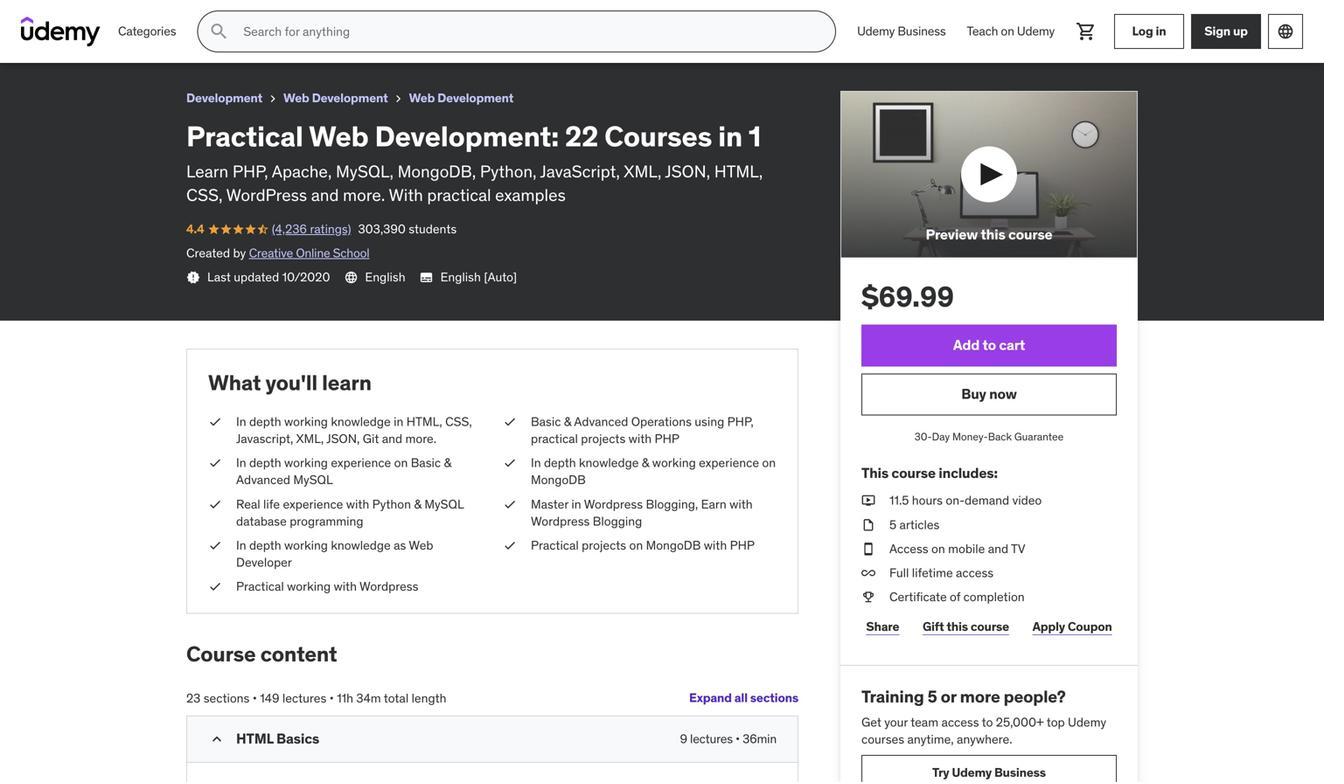 Task type: describe. For each thing, give the bounding box(es) containing it.
demand
[[965, 493, 1010, 509]]

0 horizontal spatial ratings)
[[90, 31, 132, 46]]

xsmall image for certificate of completion
[[862, 589, 876, 606]]

wordpress
[[226, 184, 307, 205]]

mysql,
[[336, 161, 394, 182]]

22 for practical web development: 22 courses in 1
[[206, 7, 223, 25]]

basic inside in depth working experience on basic & advanced mysql
[[411, 455, 441, 471]]

1 horizontal spatial (4,236 ratings)
[[272, 221, 351, 237]]

certificate of completion
[[890, 590, 1025, 605]]

web right development link
[[283, 90, 309, 106]]

hours
[[912, 493, 943, 509]]

apply coupon
[[1033, 619, 1112, 635]]

money-
[[953, 430, 988, 444]]

knowledge for web
[[331, 538, 391, 554]]

web up mongodb,
[[409, 90, 435, 106]]

practical web development: 22 courses in 1
[[14, 7, 305, 25]]

this for gift
[[947, 619, 968, 635]]

mysql inside real life experience with python & mysql database programming
[[425, 497, 464, 512]]

experience inside real life experience with python & mysql database programming
[[283, 497, 343, 512]]

anywhere.
[[957, 732, 1013, 748]]

preview
[[926, 226, 978, 244]]

buy now button
[[862, 374, 1117, 416]]

you'll
[[265, 370, 317, 396]]

0 horizontal spatial 4.4
[[14, 31, 32, 46]]

1 vertical spatial 303,390 students
[[358, 221, 457, 237]]

python
[[372, 497, 411, 512]]

this
[[862, 465, 889, 482]]

in inside master in wordpress blogging, earn with wordpress blogging
[[572, 497, 581, 512]]

html basics
[[236, 730, 319, 748]]

certificate
[[890, 590, 947, 605]]

full lifetime access
[[890, 566, 994, 581]]

basics
[[276, 730, 319, 748]]

programming
[[290, 514, 363, 530]]

html, inside practical web development: 22 courses in 1 learn php, apache, mysql, mongodb, python, javascript, xml, json, html, css, wordpress and more. with practical examples
[[714, 161, 763, 182]]

9
[[680, 732, 687, 748]]

1 horizontal spatial (4,236
[[272, 221, 307, 237]]

now
[[989, 385, 1017, 403]]

development link
[[186, 87, 262, 109]]

training
[[862, 687, 924, 708]]

0 vertical spatial students
[[189, 31, 237, 46]]

in depth working knowledge as web developer
[[236, 538, 433, 571]]

content
[[260, 641, 337, 668]]

11.5 hours on-demand video
[[890, 493, 1042, 509]]

javascript,
[[540, 161, 620, 182]]

teach on udemy link
[[957, 10, 1065, 52]]

2 vertical spatial and
[[988, 541, 1009, 557]]

xsmall image for in depth knowledge & working experience on mongodb
[[503, 455, 517, 472]]

access
[[890, 541, 929, 557]]

2 sections from the left
[[204, 691, 250, 707]]

all
[[735, 691, 748, 707]]

access on mobile and tv
[[890, 541, 1026, 557]]

training 5 or more people? get your team access to 25,000+ top udemy courses anytime, anywhere.
[[862, 687, 1107, 748]]

php, inside practical web development: 22 courses in 1 learn php, apache, mysql, mongodb, python, javascript, xml, json, html, css, wordpress and more. with practical examples
[[233, 161, 268, 182]]

created by creative online school
[[186, 245, 370, 261]]

and inside practical web development: 22 courses in 1 learn php, apache, mysql, mongodb, python, javascript, xml, json, html, css, wordpress and more. with practical examples
[[311, 184, 339, 205]]

practical for practical web development: 22 courses in 1 learn php, apache, mysql, mongodb, python, javascript, xml, json, html, css, wordpress and more. with practical examples
[[186, 119, 303, 154]]

using
[[695, 414, 725, 430]]

real
[[236, 497, 260, 512]]

22 for practical web development: 22 courses in 1 learn php, apache, mysql, mongodb, python, javascript, xml, json, html, css, wordpress and more. with practical examples
[[565, 119, 598, 154]]

working inside in depth knowledge & working experience on mongodb
[[652, 455, 696, 471]]

total
[[384, 691, 409, 707]]

1 web development from the left
[[283, 90, 388, 106]]

more. inside the in depth working knowledge in html, css, javascript, xml, json, git and more.
[[405, 431, 437, 447]]

get
[[862, 715, 882, 731]]

0 horizontal spatial 303,390 students
[[139, 31, 237, 46]]

expand all sections
[[689, 691, 799, 707]]

as
[[394, 538, 406, 554]]

apache,
[[272, 161, 332, 182]]

with down in depth working knowledge as web developer
[[334, 579, 357, 595]]

practical inside practical web development: 22 courses in 1 learn php, apache, mysql, mongodb, python, javascript, xml, json, html, css, wordpress and more. with practical examples
[[427, 184, 491, 205]]

xsmall image for full lifetime access
[[862, 565, 876, 582]]

practical inside basic & advanced operations using php, practical projects with php
[[531, 431, 578, 447]]

practical for practical projects on mongodb with php
[[531, 538, 579, 554]]

0 vertical spatial (4,236
[[52, 31, 87, 46]]

try
[[933, 765, 950, 781]]

updated
[[234, 269, 279, 285]]

xsmall image for master in wordpress blogging, earn with wordpress blogging
[[503, 496, 517, 513]]

advanced inside basic & advanced operations using php, practical projects with php
[[574, 414, 628, 430]]

in for mongodb
[[531, 455, 541, 471]]

working for in depth working knowledge in html, css, javascript, xml, json, git and more.
[[284, 414, 328, 430]]

xsmall image for last updated 10/2020
[[186, 271, 200, 285]]

• for 23
[[253, 691, 257, 707]]

23
[[186, 691, 201, 707]]

knowledge for html,
[[331, 414, 391, 430]]

xsmall image for practical working with wordpress
[[208, 579, 222, 596]]

practical for practical working with wordpress
[[236, 579, 284, 595]]

25,000+
[[996, 715, 1044, 731]]

apply
[[1033, 619, 1065, 635]]

xsmall image for in depth working experience on basic & advanced mysql
[[208, 455, 222, 472]]

36min
[[743, 732, 777, 748]]

$69.99
[[862, 279, 954, 314]]

web left categories
[[76, 7, 106, 25]]

created
[[186, 245, 230, 261]]

examples
[[495, 184, 566, 205]]

0 vertical spatial (4,236 ratings)
[[52, 31, 132, 46]]

python,
[[480, 161, 537, 182]]

depth for advanced
[[249, 455, 281, 471]]

add to cart button
[[862, 325, 1117, 367]]

team
[[911, 715, 939, 731]]

1 web development link from the left
[[283, 87, 388, 109]]

learn
[[186, 161, 229, 182]]

11h 34m
[[337, 691, 381, 707]]

css, inside practical web development: 22 courses in 1 learn php, apache, mysql, mongodb, python, javascript, xml, json, html, css, wordpress and more. with practical examples
[[186, 184, 223, 205]]

gift
[[923, 619, 944, 635]]

xsmall image for access on mobile and tv
[[862, 541, 876, 558]]

courses for practical web development: 22 courses in 1 learn php, apache, mysql, mongodb, python, javascript, xml, json, html, css, wordpress and more. with practical examples
[[604, 119, 712, 154]]

sign
[[1205, 23, 1231, 39]]

with
[[389, 184, 423, 205]]

xsmall image for real life experience with python & mysql database programming
[[208, 496, 222, 513]]

0 vertical spatial wordpress
[[584, 497, 643, 512]]

1 horizontal spatial students
[[409, 221, 457, 237]]

completion
[[964, 590, 1025, 605]]

in depth working knowledge in html, css, javascript, xml, json, git and more.
[[236, 414, 472, 447]]

mongodb,
[[398, 161, 476, 182]]

0 vertical spatial 5
[[890, 517, 897, 533]]

0 vertical spatial access
[[956, 566, 994, 581]]

english for english
[[365, 269, 406, 285]]

teach
[[967, 23, 998, 39]]

2 web development from the left
[[409, 90, 514, 106]]

web inside in depth working knowledge as web developer
[[409, 538, 433, 554]]

english [auto]
[[441, 269, 517, 285]]

categories
[[118, 23, 176, 39]]

php, inside basic & advanced operations using php, practical projects with php
[[727, 414, 754, 430]]

practical projects on mongodb with php
[[531, 538, 755, 554]]

course language image
[[344, 271, 358, 285]]

development: for practical web development: 22 courses in 1
[[109, 7, 203, 25]]

teach on udemy
[[967, 23, 1055, 39]]

and inside the in depth working knowledge in html, css, javascript, xml, json, git and more.
[[382, 431, 402, 447]]

more
[[960, 687, 1000, 708]]

xml, inside the in depth working knowledge in html, css, javascript, xml, json, git and more.
[[296, 431, 324, 447]]

online
[[296, 245, 330, 261]]

javascript,
[[236, 431, 293, 447]]

school
[[333, 245, 370, 261]]

with down earn
[[704, 538, 727, 554]]

149
[[260, 691, 279, 707]]

projects inside basic & advanced operations using php, practical projects with php
[[581, 431, 626, 447]]

udemy image
[[21, 17, 101, 46]]

last updated 10/2020
[[207, 269, 330, 285]]

Search for anything text field
[[240, 17, 814, 46]]

depth inside in depth working knowledge as web developer
[[249, 538, 281, 554]]

1 vertical spatial ratings)
[[310, 221, 351, 237]]

developer
[[236, 555, 292, 571]]

practical working with wordpress
[[236, 579, 418, 595]]

blogging
[[593, 514, 642, 530]]

1 horizontal spatial php
[[730, 538, 755, 554]]

3 development from the left
[[437, 90, 514, 106]]

json, inside the in depth working knowledge in html, css, javascript, xml, json, git and more.
[[326, 431, 360, 447]]

with inside real life experience with python & mysql database programming
[[346, 497, 369, 512]]

1 horizontal spatial mongodb
[[646, 538, 701, 554]]

5 inside training 5 or more people? get your team access to 25,000+ top udemy courses anytime, anywhere.
[[928, 687, 937, 708]]

knowledge inside in depth knowledge & working experience on mongodb
[[579, 455, 639, 471]]

2 development from the left
[[312, 90, 388, 106]]

up
[[1233, 23, 1248, 39]]

apply coupon button
[[1028, 610, 1117, 645]]

1 horizontal spatial •
[[329, 691, 334, 707]]

& inside basic & advanced operations using php, practical projects with php
[[564, 414, 572, 430]]

life
[[263, 497, 280, 512]]

23 sections • 149 lectures • 11h 34m total length
[[186, 691, 447, 707]]

xsmall image for in depth working knowledge in html, css, javascript, xml, json, git and more.
[[208, 414, 222, 431]]



Task type: locate. For each thing, give the bounding box(es) containing it.
0 horizontal spatial css,
[[186, 184, 223, 205]]

1 horizontal spatial development
[[312, 90, 388, 106]]

0 vertical spatial knowledge
[[331, 414, 391, 430]]

of
[[950, 590, 961, 605]]

0 vertical spatial json,
[[665, 161, 710, 182]]

• for 9
[[736, 732, 740, 748]]

0 vertical spatial 303,390
[[139, 31, 186, 46]]

1 inside practical web development: 22 courses in 1 learn php, apache, mysql, mongodb, python, javascript, xml, json, html, css, wordpress and more. with practical examples
[[749, 119, 761, 154]]

in inside the in depth working knowledge in html, css, javascript, xml, json, git and more.
[[236, 414, 246, 430]]

1 sections from the left
[[750, 691, 799, 707]]

buy now
[[962, 385, 1017, 403]]

0 vertical spatial basic
[[531, 414, 561, 430]]

1 vertical spatial xml,
[[296, 431, 324, 447]]

json, inside practical web development: 22 courses in 1 learn php, apache, mysql, mongodb, python, javascript, xml, json, html, css, wordpress and more. with practical examples
[[665, 161, 710, 182]]

xml, inside practical web development: 22 courses in 1 learn php, apache, mysql, mongodb, python, javascript, xml, json, html, css, wordpress and more. with practical examples
[[624, 161, 662, 182]]

working inside the in depth working knowledge in html, css, javascript, xml, json, git and more.
[[284, 414, 328, 430]]

2 horizontal spatial development
[[437, 90, 514, 106]]

• left 11h 34m on the left bottom of the page
[[329, 691, 334, 707]]

course right preview at the right of page
[[1009, 226, 1053, 244]]

0 horizontal spatial 303,390
[[139, 31, 186, 46]]

sections inside dropdown button
[[750, 691, 799, 707]]

1 horizontal spatial ratings)
[[310, 221, 351, 237]]

basic up master
[[531, 414, 561, 430]]

(4,236 up created by creative online school on the left top of the page
[[272, 221, 307, 237]]

0 vertical spatial more.
[[343, 184, 385, 205]]

practical
[[14, 7, 73, 25], [186, 119, 303, 154], [531, 538, 579, 554], [236, 579, 284, 595]]

access
[[956, 566, 994, 581], [942, 715, 979, 731]]

1 vertical spatial php,
[[727, 414, 754, 430]]

access down mobile
[[956, 566, 994, 581]]

0 horizontal spatial json,
[[326, 431, 360, 447]]

development
[[186, 90, 262, 106], [312, 90, 388, 106], [437, 90, 514, 106]]

in inside in depth working experience on basic & advanced mysql
[[236, 455, 246, 471]]

xsmall image
[[208, 455, 222, 472], [208, 496, 222, 513], [503, 496, 517, 513], [862, 517, 876, 534], [208, 538, 222, 555], [862, 565, 876, 582], [862, 589, 876, 606]]

in for javascript,
[[236, 414, 246, 430]]

basic
[[531, 414, 561, 430], [411, 455, 441, 471]]

in
[[236, 414, 246, 430], [236, 455, 246, 471], [531, 455, 541, 471], [236, 538, 246, 554]]

0 horizontal spatial and
[[311, 184, 339, 205]]

full
[[890, 566, 909, 581]]

1 horizontal spatial css,
[[445, 414, 472, 430]]

0 vertical spatial xml,
[[624, 161, 662, 182]]

knowledge inside in depth working knowledge as web developer
[[331, 538, 391, 554]]

0 horizontal spatial students
[[189, 31, 237, 46]]

0 vertical spatial mongodb
[[531, 473, 586, 488]]

xsmall image for practical projects on mongodb with php
[[503, 538, 517, 555]]

depth inside in depth knowledge & working experience on mongodb
[[544, 455, 576, 471]]

22 inside practical web development: 22 courses in 1 learn php, apache, mysql, mongodb, python, javascript, xml, json, html, css, wordpress and more. with practical examples
[[565, 119, 598, 154]]

2 vertical spatial wordpress
[[360, 579, 418, 595]]

experience down git
[[331, 455, 391, 471]]

buy
[[962, 385, 986, 403]]

development: inside practical web development: 22 courses in 1 learn php, apache, mysql, mongodb, python, javascript, xml, json, html, css, wordpress and more. with practical examples
[[375, 119, 559, 154]]

xsmall image for in depth working knowledge as web developer
[[208, 538, 222, 555]]

1 vertical spatial basic
[[411, 455, 441, 471]]

1
[[299, 7, 305, 25], [749, 119, 761, 154]]

people?
[[1004, 687, 1066, 708]]

web development
[[283, 90, 388, 106], [409, 90, 514, 106]]

operations
[[631, 414, 692, 430]]

0 horizontal spatial •
[[253, 691, 257, 707]]

working inside in depth working experience on basic & advanced mysql
[[284, 455, 328, 471]]

course inside 'gift this course' link
[[971, 619, 1009, 635]]

5 left or
[[928, 687, 937, 708]]

shopping cart with 0 items image
[[1076, 21, 1097, 42]]

1 horizontal spatial lectures
[[690, 732, 733, 748]]

0 horizontal spatial 5
[[890, 517, 897, 533]]

practical web development: 22 courses in 1 learn php, apache, mysql, mongodb, python, javascript, xml, json, html, css, wordpress and more. with practical examples
[[186, 119, 763, 205]]

in up developer
[[236, 538, 246, 554]]

html
[[236, 730, 273, 748]]

0 horizontal spatial php
[[655, 431, 680, 447]]

and right git
[[382, 431, 402, 447]]

lectures right 9
[[690, 732, 733, 748]]

course up hours
[[892, 465, 936, 482]]

in for advanced
[[236, 455, 246, 471]]

web up mysql,
[[309, 119, 369, 154]]

(4,236 left the categories dropdown button
[[52, 31, 87, 46]]

0 vertical spatial ratings)
[[90, 31, 132, 46]]

more. right git
[[405, 431, 437, 447]]

development up mysql,
[[312, 90, 388, 106]]

depth
[[249, 414, 281, 430], [249, 455, 281, 471], [544, 455, 576, 471], [249, 538, 281, 554]]

database
[[236, 514, 287, 530]]

1 for practical web development: 22 courses in 1
[[299, 7, 305, 25]]

ratings) down practical web development: 22 courses in 1
[[90, 31, 132, 46]]

gift this course link
[[918, 610, 1014, 645]]

1 horizontal spatial sections
[[750, 691, 799, 707]]

to up anywhere.
[[982, 715, 993, 731]]

0 horizontal spatial sections
[[204, 691, 250, 707]]

courses up development link
[[226, 7, 280, 25]]

in up javascript,
[[236, 414, 246, 430]]

log
[[1132, 23, 1153, 39]]

2 horizontal spatial and
[[988, 541, 1009, 557]]

1 vertical spatial 4.4
[[186, 221, 204, 237]]

1 horizontal spatial business
[[995, 765, 1046, 781]]

small image
[[208, 731, 226, 749]]

working down javascript,
[[284, 455, 328, 471]]

1 horizontal spatial this
[[981, 226, 1006, 244]]

length
[[412, 691, 447, 707]]

0 vertical spatial practical
[[427, 184, 491, 205]]

web inside practical web development: 22 courses in 1 learn php, apache, mysql, mongodb, python, javascript, xml, json, html, css, wordpress and more. with practical examples
[[309, 119, 369, 154]]

advanced inside in depth working experience on basic & advanced mysql
[[236, 473, 290, 488]]

1 for practical web development: 22 courses in 1 learn php, apache, mysql, mongodb, python, javascript, xml, json, html, css, wordpress and more. with practical examples
[[749, 119, 761, 154]]

0 horizontal spatial html,
[[407, 414, 442, 430]]

1 vertical spatial mongodb
[[646, 538, 701, 554]]

0 horizontal spatial lectures
[[282, 691, 327, 707]]

udemy business
[[857, 23, 946, 39]]

course for gift this course
[[971, 619, 1009, 635]]

what you'll learn
[[208, 370, 372, 396]]

0 horizontal spatial development:
[[109, 7, 203, 25]]

with right earn
[[730, 497, 753, 512]]

working inside in depth working knowledge as web developer
[[284, 538, 328, 554]]

mysql right 'python'
[[425, 497, 464, 512]]

2 vertical spatial course
[[971, 619, 1009, 635]]

(4,236 ratings)
[[52, 31, 132, 46], [272, 221, 351, 237]]

try udemy business link
[[862, 756, 1117, 783]]

projects down blogging
[[582, 538, 626, 554]]

last
[[207, 269, 231, 285]]

1 vertical spatial 22
[[565, 119, 598, 154]]

mongodb inside in depth knowledge & working experience on mongodb
[[531, 473, 586, 488]]

sections right all
[[750, 691, 799, 707]]

303,390 students down "with"
[[358, 221, 457, 237]]

submit search image
[[208, 21, 229, 42]]

1 horizontal spatial web development
[[409, 90, 514, 106]]

22 up javascript,
[[565, 119, 598, 154]]

web development up mysql,
[[283, 90, 388, 106]]

basic & advanced operations using php, practical projects with php
[[531, 414, 754, 447]]

1 english from the left
[[365, 269, 406, 285]]

knowledge up git
[[331, 414, 391, 430]]

0 vertical spatial lectures
[[282, 691, 327, 707]]

log in
[[1132, 23, 1166, 39]]

in
[[283, 7, 296, 25], [1156, 23, 1166, 39], [718, 119, 743, 154], [394, 414, 404, 430], [572, 497, 581, 512]]

0 vertical spatial projects
[[581, 431, 626, 447]]

in depth working experience on basic & advanced mysql
[[236, 455, 451, 488]]

• left 36min
[[736, 732, 740, 748]]

this right preview at the right of page
[[981, 226, 1006, 244]]

html,
[[714, 161, 763, 182], [407, 414, 442, 430]]

0 horizontal spatial web development
[[283, 90, 388, 106]]

1 development from the left
[[186, 90, 262, 106]]

and left tv
[[988, 541, 1009, 557]]

your
[[885, 715, 908, 731]]

practical for practical web development: 22 courses in 1
[[14, 7, 73, 25]]

0 vertical spatial to
[[983, 336, 996, 354]]

1 vertical spatial development:
[[375, 119, 559, 154]]

0 horizontal spatial mysql
[[293, 473, 333, 488]]

day
[[932, 430, 950, 444]]

coupon
[[1068, 619, 1112, 635]]

development: up mongodb,
[[375, 119, 559, 154]]

0 horizontal spatial practical
[[427, 184, 491, 205]]

working down in depth working knowledge as web developer
[[287, 579, 331, 595]]

practical inside practical web development: 22 courses in 1 learn php, apache, mysql, mongodb, python, javascript, xml, json, html, css, wordpress and more. with practical examples
[[186, 119, 303, 154]]

course inside preview this course button
[[1009, 226, 1053, 244]]

$69.99 add to cart
[[862, 279, 1025, 354]]

courses for practical web development: 22 courses in 1
[[226, 7, 280, 25]]

wordpress
[[584, 497, 643, 512], [531, 514, 590, 530], [360, 579, 418, 595]]

in up master
[[531, 455, 541, 471]]

depth for mongodb
[[544, 455, 576, 471]]

1 vertical spatial projects
[[582, 538, 626, 554]]

projects up in depth knowledge & working experience on mongodb
[[581, 431, 626, 447]]

development: left submit search icon
[[109, 7, 203, 25]]

css,
[[186, 184, 223, 205], [445, 414, 472, 430]]

development: for practical web development: 22 courses in 1 learn php, apache, mysql, mongodb, python, javascript, xml, json, html, css, wordpress and more. with practical examples
[[375, 119, 559, 154]]

experience inside in depth working experience on basic & advanced mysql
[[331, 455, 391, 471]]

english right the course language icon
[[365, 269, 406, 285]]

1 horizontal spatial json,
[[665, 161, 710, 182]]

back
[[988, 430, 1012, 444]]

in inside in depth knowledge & working experience on mongodb
[[531, 455, 541, 471]]

experience up programming
[[283, 497, 343, 512]]

1 vertical spatial lectures
[[690, 732, 733, 748]]

add
[[953, 336, 980, 354]]

mobile
[[948, 541, 985, 557]]

1 horizontal spatial basic
[[531, 414, 561, 430]]

business
[[898, 23, 946, 39], [995, 765, 1046, 781]]

0 vertical spatial development:
[[109, 7, 203, 25]]

on inside in depth working experience on basic & advanced mysql
[[394, 455, 408, 471]]

xsmall image
[[266, 92, 280, 106], [392, 92, 406, 106], [186, 271, 200, 285], [208, 414, 222, 431], [503, 414, 517, 431], [503, 455, 517, 472], [862, 493, 876, 510], [503, 538, 517, 555], [862, 541, 876, 558], [208, 579, 222, 596]]

basic up 'python'
[[411, 455, 441, 471]]

to inside training 5 or more people? get your team access to 25,000+ top udemy courses anytime, anywhere.
[[982, 715, 993, 731]]

1 horizontal spatial courses
[[604, 119, 712, 154]]

0 vertical spatial 1
[[299, 7, 305, 25]]

depth for javascript,
[[249, 414, 281, 430]]

& inside in depth working experience on basic & advanced mysql
[[444, 455, 451, 471]]

in down javascript,
[[236, 455, 246, 471]]

2 horizontal spatial •
[[736, 732, 740, 748]]

1 vertical spatial (4,236
[[272, 221, 307, 237]]

(4,236 ratings) down practical web development: 22 courses in 1
[[52, 31, 132, 46]]

anytime,
[[907, 732, 954, 748]]

what
[[208, 370, 261, 396]]

students down practical web development: 22 courses in 1
[[189, 31, 237, 46]]

0 horizontal spatial xml,
[[296, 431, 324, 447]]

to left cart
[[983, 336, 996, 354]]

preview this course button
[[841, 91, 1138, 258]]

10/2020
[[282, 269, 330, 285]]

1 horizontal spatial development:
[[375, 119, 559, 154]]

web right as
[[409, 538, 433, 554]]

1 vertical spatial course
[[892, 465, 936, 482]]

1 vertical spatial html,
[[407, 414, 442, 430]]

on inside in depth knowledge & working experience on mongodb
[[762, 455, 776, 471]]

0 vertical spatial course
[[1009, 226, 1053, 244]]

303,390 up the school
[[358, 221, 406, 237]]

1 horizontal spatial xml,
[[624, 161, 662, 182]]

access inside training 5 or more people? get your team access to 25,000+ top udemy courses anytime, anywhere.
[[942, 715, 979, 731]]

choose a language image
[[1277, 23, 1295, 40]]

courses up javascript,
[[604, 119, 712, 154]]

html, inside the in depth working knowledge in html, css, javascript, xml, json, git and more.
[[407, 414, 442, 430]]

mysql inside in depth working experience on basic & advanced mysql
[[293, 473, 333, 488]]

5
[[890, 517, 897, 533], [928, 687, 937, 708]]

business left teach
[[898, 23, 946, 39]]

mongodb up master
[[531, 473, 586, 488]]

development up practical web development: 22 courses in 1 learn php, apache, mysql, mongodb, python, javascript, xml, json, html, css, wordpress and more. with practical examples
[[437, 90, 514, 106]]

working up the blogging,
[[652, 455, 696, 471]]

more.
[[343, 184, 385, 205], [405, 431, 437, 447]]

2 english from the left
[[441, 269, 481, 285]]

1 vertical spatial to
[[982, 715, 993, 731]]

0 vertical spatial courses
[[226, 7, 280, 25]]

in inside practical web development: 22 courses in 1 learn php, apache, mysql, mongodb, python, javascript, xml, json, html, css, wordpress and more. with practical examples
[[718, 119, 743, 154]]

this course includes:
[[862, 465, 998, 482]]

or
[[941, 687, 957, 708]]

knowledge inside the in depth working knowledge in html, css, javascript, xml, json, git and more.
[[331, 414, 391, 430]]

experience inside in depth knowledge & working experience on mongodb
[[699, 455, 759, 471]]

1 horizontal spatial web development link
[[409, 87, 514, 109]]

working down the you'll
[[284, 414, 328, 430]]

web development link up practical web development: 22 courses in 1 learn php, apache, mysql, mongodb, python, javascript, xml, json, html, css, wordpress and more. with practical examples
[[409, 87, 514, 109]]

courses
[[226, 7, 280, 25], [604, 119, 712, 154]]

with left 'python'
[[346, 497, 369, 512]]

to inside $69.99 add to cart
[[983, 336, 996, 354]]

in inside the in depth working knowledge in html, css, javascript, xml, json, git and more.
[[394, 414, 404, 430]]

1 vertical spatial css,
[[445, 414, 472, 430]]

0 horizontal spatial (4,236
[[52, 31, 87, 46]]

in depth knowledge & working experience on mongodb
[[531, 455, 776, 488]]

master
[[531, 497, 569, 512]]

wordpress down master
[[531, 514, 590, 530]]

advanced up life
[[236, 473, 290, 488]]

1 horizontal spatial 303,390
[[358, 221, 406, 237]]

1 horizontal spatial mysql
[[425, 497, 464, 512]]

depth up javascript,
[[249, 414, 281, 430]]

1 vertical spatial 303,390
[[358, 221, 406, 237]]

depth up developer
[[249, 538, 281, 554]]

ratings) up online at the left
[[310, 221, 351, 237]]

course content
[[186, 641, 337, 668]]

xsmall image for 11.5 hours on-demand video
[[862, 493, 876, 510]]

mongodb down the blogging,
[[646, 538, 701, 554]]

1 horizontal spatial 4.4
[[186, 221, 204, 237]]

with inside basic & advanced operations using php, practical projects with php
[[629, 431, 652, 447]]

english for english [auto]
[[441, 269, 481, 285]]

lectures right 149
[[282, 691, 327, 707]]

depth inside the in depth working knowledge in html, css, javascript, xml, json, git and more.
[[249, 414, 281, 430]]

php inside basic & advanced operations using php, practical projects with php
[[655, 431, 680, 447]]

1 horizontal spatial english
[[441, 269, 481, 285]]

sign up link
[[1191, 14, 1261, 49]]

students
[[189, 31, 237, 46], [409, 221, 457, 237]]

course down the completion
[[971, 619, 1009, 635]]

depth down javascript,
[[249, 455, 281, 471]]

0 horizontal spatial advanced
[[236, 473, 290, 488]]

this inside preview this course button
[[981, 226, 1006, 244]]

303,390 students down practical web development: 22 courses in 1
[[139, 31, 237, 46]]

5 down 11.5
[[890, 517, 897, 533]]

access down or
[[942, 715, 979, 731]]

cart
[[999, 336, 1025, 354]]

1 vertical spatial json,
[[326, 431, 360, 447]]

1 vertical spatial 1
[[749, 119, 761, 154]]

business down anywhere.
[[995, 765, 1046, 781]]

with
[[629, 431, 652, 447], [346, 497, 369, 512], [730, 497, 753, 512], [704, 538, 727, 554], [334, 579, 357, 595]]

php, up wordpress
[[233, 161, 268, 182]]

depth inside in depth working experience on basic & advanced mysql
[[249, 455, 281, 471]]

advanced
[[574, 414, 628, 430], [236, 473, 290, 488]]

9 lectures • 36min
[[680, 732, 777, 748]]

1 horizontal spatial and
[[382, 431, 402, 447]]

guarantee
[[1015, 430, 1064, 444]]

mysql up programming
[[293, 473, 333, 488]]

more. down mysql,
[[343, 184, 385, 205]]

xsmall image for 5 articles
[[862, 517, 876, 534]]

this for preview
[[981, 226, 1006, 244]]

1 vertical spatial students
[[409, 221, 457, 237]]

wordpress down as
[[360, 579, 418, 595]]

working for in depth working knowledge as web developer
[[284, 538, 328, 554]]

advanced left operations on the bottom of page
[[574, 414, 628, 430]]

this right gift
[[947, 619, 968, 635]]

working down programming
[[284, 538, 328, 554]]

web development up practical web development: 22 courses in 1 learn php, apache, mysql, mongodb, python, javascript, xml, json, html, css, wordpress and more. with practical examples
[[409, 90, 514, 106]]

&
[[564, 414, 572, 430], [444, 455, 451, 471], [642, 455, 649, 471], [414, 497, 422, 512]]

1 vertical spatial wordpress
[[531, 514, 590, 530]]

30-
[[915, 430, 932, 444]]

english right closed captions icon
[[441, 269, 481, 285]]

knowledge down basic & advanced operations using php, practical projects with php
[[579, 455, 639, 471]]

more. inside practical web development: 22 courses in 1 learn php, apache, mysql, mongodb, python, javascript, xml, json, html, css, wordpress and more. with practical examples
[[343, 184, 385, 205]]

303,390 down practical web development: 22 courses in 1
[[139, 31, 186, 46]]

1 horizontal spatial 22
[[565, 119, 598, 154]]

real life experience with python & mysql database programming
[[236, 497, 464, 530]]

0 vertical spatial business
[[898, 23, 946, 39]]

courses inside practical web development: 22 courses in 1 learn php, apache, mysql, mongodb, python, javascript, xml, json, html, css, wordpress and more. with practical examples
[[604, 119, 712, 154]]

& inside in depth knowledge & working experience on mongodb
[[642, 455, 649, 471]]

practical down mongodb,
[[427, 184, 491, 205]]

share
[[866, 619, 899, 635]]

development down submit search icon
[[186, 90, 262, 106]]

and down the apache,
[[311, 184, 339, 205]]

courses
[[862, 732, 905, 748]]

1 horizontal spatial practical
[[531, 431, 578, 447]]

course for preview this course
[[1009, 226, 1053, 244]]

•
[[253, 691, 257, 707], [329, 691, 334, 707], [736, 732, 740, 748]]

22 right categories
[[206, 7, 223, 25]]

• left 149
[[253, 691, 257, 707]]

with inside master in wordpress blogging, earn with wordpress blogging
[[730, 497, 753, 512]]

4.4
[[14, 31, 32, 46], [186, 221, 204, 237]]

in inside in depth working knowledge as web developer
[[236, 538, 246, 554]]

(4,236 ratings) up online at the left
[[272, 221, 351, 237]]

0 horizontal spatial this
[[947, 619, 968, 635]]

wordpress up blogging
[[584, 497, 643, 512]]

php, right using
[[727, 414, 754, 430]]

with down operations on the bottom of page
[[629, 431, 652, 447]]

1 vertical spatial courses
[[604, 119, 712, 154]]

working for in depth working experience on basic & advanced mysql
[[284, 455, 328, 471]]

lifetime
[[912, 566, 953, 581]]

practical up master
[[531, 431, 578, 447]]

0 horizontal spatial business
[[898, 23, 946, 39]]

xsmall image for basic & advanced operations using php, practical projects with php
[[503, 414, 517, 431]]

2 web development link from the left
[[409, 87, 514, 109]]

course
[[186, 641, 256, 668]]

sections right the 23
[[204, 691, 250, 707]]

0 vertical spatial 303,390 students
[[139, 31, 237, 46]]

depth up master
[[544, 455, 576, 471]]

& inside real life experience with python & mysql database programming
[[414, 497, 422, 512]]

students down "with"
[[409, 221, 457, 237]]

web development link
[[283, 87, 388, 109], [409, 87, 514, 109]]

303,390
[[139, 31, 186, 46], [358, 221, 406, 237]]

lectures
[[282, 691, 327, 707], [690, 732, 733, 748]]

0 horizontal spatial 22
[[206, 7, 223, 25]]

web development link up mysql,
[[283, 87, 388, 109]]

practical
[[427, 184, 491, 205], [531, 431, 578, 447]]

this inside 'gift this course' link
[[947, 619, 968, 635]]

closed captions image
[[420, 271, 434, 285]]

0 horizontal spatial development
[[186, 90, 262, 106]]

expand all sections button
[[689, 682, 799, 716]]

learn
[[322, 370, 372, 396]]

1 vertical spatial 5
[[928, 687, 937, 708]]

udemy inside training 5 or more people? get your team access to 25,000+ top udemy courses anytime, anywhere.
[[1068, 715, 1107, 731]]

1 vertical spatial and
[[382, 431, 402, 447]]

css, inside the in depth working knowledge in html, css, javascript, xml, json, git and more.
[[445, 414, 472, 430]]

experience up earn
[[699, 455, 759, 471]]

knowledge down real life experience with python & mysql database programming
[[331, 538, 391, 554]]

basic inside basic & advanced operations using php, practical projects with php
[[531, 414, 561, 430]]

tv
[[1011, 541, 1026, 557]]



Task type: vqa. For each thing, say whether or not it's contained in the screenshot.
experience within the Real life experience with Python & MySQL database programming
yes



